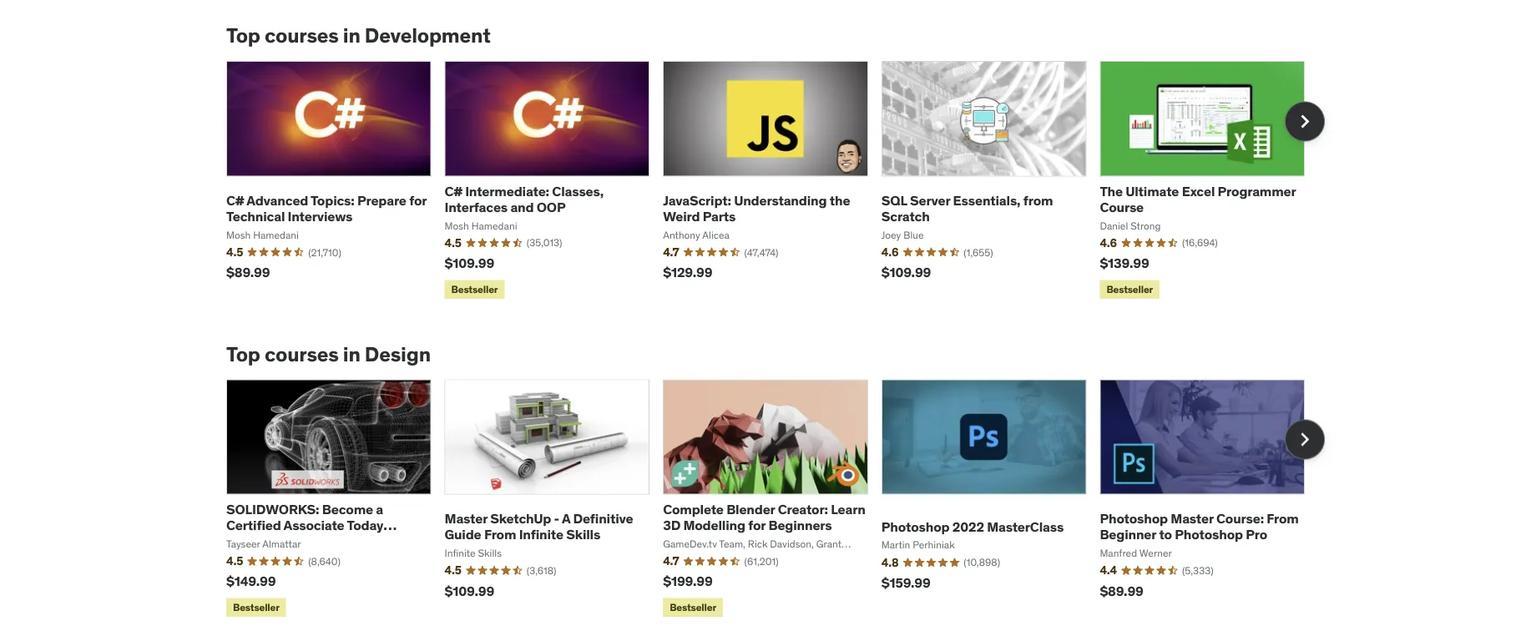 Task type: vqa. For each thing, say whether or not it's contained in the screenshot.
Teach on Udemy
no



Task type: locate. For each thing, give the bounding box(es) containing it.
in
[[343, 23, 360, 48], [343, 341, 360, 366]]

carousel element
[[226, 61, 1325, 302], [226, 379, 1325, 620]]

1 horizontal spatial master
[[1171, 510, 1213, 527]]

1 in from the top
[[343, 23, 360, 48]]

from right guide
[[484, 526, 516, 543]]

c# inside c# intermediate: classes, interfaces and oop
[[445, 182, 462, 199]]

solidworks: become a certified associate today (cswa) link
[[226, 501, 397, 550]]

0 vertical spatial courses
[[265, 23, 339, 48]]

the
[[830, 192, 850, 209]]

sql server essentials, from scratch link
[[881, 192, 1053, 225]]

infinite
[[519, 526, 563, 543]]

1 vertical spatial courses
[[265, 341, 339, 366]]

-
[[554, 510, 559, 527]]

1 carousel element from the top
[[226, 61, 1325, 302]]

complete blender creator: learn 3d modelling for beginners link
[[663, 501, 865, 534]]

pro
[[1246, 526, 1267, 543]]

for inside complete blender creator: learn 3d modelling for beginners
[[748, 517, 766, 534]]

master sketchup  - a definitive guide from infinite skills
[[445, 510, 633, 543]]

master inside master sketchup  - a definitive guide from infinite skills
[[445, 510, 487, 527]]

in for design
[[343, 341, 360, 366]]

for
[[409, 192, 427, 209], [748, 517, 766, 534]]

0 horizontal spatial photoshop
[[881, 518, 949, 535]]

from
[[1267, 510, 1299, 527], [484, 526, 516, 543]]

and
[[510, 198, 534, 215]]

master left the "sketchup"
[[445, 510, 487, 527]]

0 vertical spatial carousel element
[[226, 61, 1325, 302]]

course:
[[1216, 510, 1264, 527]]

from right course:
[[1267, 510, 1299, 527]]

0 horizontal spatial master
[[445, 510, 487, 527]]

scratch
[[881, 208, 930, 225]]

topics:
[[311, 192, 354, 209]]

skills
[[566, 526, 600, 543]]

master
[[445, 510, 487, 527], [1171, 510, 1213, 527]]

associate
[[283, 517, 344, 534]]

ultimate
[[1125, 182, 1179, 199]]

0 vertical spatial in
[[343, 23, 360, 48]]

2 courses from the top
[[265, 341, 339, 366]]

next image
[[1291, 108, 1318, 135], [1291, 426, 1318, 453]]

top for top courses in development
[[226, 23, 260, 48]]

1 courses from the top
[[265, 23, 339, 48]]

solidworks: become a certified associate today (cswa)
[[226, 501, 383, 550]]

carousel element for design
[[226, 379, 1325, 620]]

modelling
[[683, 517, 745, 534]]

become
[[322, 501, 373, 518]]

carousel element containing c# intermediate: classes, interfaces and oop
[[226, 61, 1325, 302]]

photoshop master course: from beginner to photoshop pro
[[1100, 510, 1299, 543]]

for right "modelling"
[[748, 517, 766, 534]]

1 top from the top
[[226, 23, 260, 48]]

c# left advanced
[[226, 192, 244, 209]]

2 carousel element from the top
[[226, 379, 1325, 620]]

carousel element containing solidworks: become a certified associate today (cswa)
[[226, 379, 1325, 620]]

the
[[1100, 182, 1123, 199]]

0 horizontal spatial for
[[409, 192, 427, 209]]

master sketchup  - a definitive guide from infinite skills link
[[445, 510, 633, 543]]

2 in from the top
[[343, 341, 360, 366]]

interfaces
[[445, 198, 508, 215]]

0 horizontal spatial c#
[[226, 192, 244, 209]]

1 vertical spatial carousel element
[[226, 379, 1325, 620]]

creator:
[[778, 501, 828, 518]]

1 horizontal spatial c#
[[445, 182, 462, 199]]

advanced
[[246, 192, 308, 209]]

1 horizontal spatial photoshop
[[1100, 510, 1168, 527]]

2 next image from the top
[[1291, 426, 1318, 453]]

photoshop
[[1100, 510, 1168, 527], [881, 518, 949, 535], [1175, 526, 1243, 543]]

0 vertical spatial top
[[226, 23, 260, 48]]

0 vertical spatial for
[[409, 192, 427, 209]]

1 vertical spatial in
[[343, 341, 360, 366]]

in left development
[[343, 23, 360, 48]]

oop
[[537, 198, 566, 215]]

c# left intermediate:
[[445, 182, 462, 199]]

in for development
[[343, 23, 360, 48]]

courses
[[265, 23, 339, 48], [265, 341, 339, 366]]

0 horizontal spatial from
[[484, 526, 516, 543]]

for right prepare at the top of the page
[[409, 192, 427, 209]]

1 master from the left
[[445, 510, 487, 527]]

photoshop for photoshop 2022 masterclass
[[881, 518, 949, 535]]

1 horizontal spatial for
[[748, 517, 766, 534]]

guide
[[445, 526, 481, 543]]

1 vertical spatial top
[[226, 341, 260, 366]]

c# inside c# advanced topics: prepare for technical interviews
[[226, 192, 244, 209]]

certified
[[226, 517, 281, 534]]

1 vertical spatial for
[[748, 517, 766, 534]]

server
[[910, 192, 950, 209]]

master inside 'photoshop master course: from beginner to photoshop pro'
[[1171, 510, 1213, 527]]

0 vertical spatial next image
[[1291, 108, 1318, 135]]

c# for c# advanced topics: prepare for technical interviews
[[226, 192, 244, 209]]

master left course:
[[1171, 510, 1213, 527]]

2 top from the top
[[226, 341, 260, 366]]

c# intermediate: classes, interfaces and oop link
[[445, 182, 604, 215]]

c# for c# intermediate: classes, interfaces and oop
[[445, 182, 462, 199]]

2 master from the left
[[1171, 510, 1213, 527]]

design
[[365, 341, 431, 366]]

c# advanced topics: prepare for technical interviews link
[[226, 192, 427, 225]]

javascript: understanding the weird parts link
[[663, 192, 850, 225]]

sql
[[881, 192, 907, 209]]

1 vertical spatial next image
[[1291, 426, 1318, 453]]

1 next image from the top
[[1291, 108, 1318, 135]]

photoshop 2022 masterclass
[[881, 518, 1064, 535]]

3d
[[663, 517, 680, 534]]

in left the design
[[343, 341, 360, 366]]

essentials,
[[953, 192, 1020, 209]]

1 horizontal spatial from
[[1267, 510, 1299, 527]]

interviews
[[288, 208, 352, 225]]

c#
[[445, 182, 462, 199], [226, 192, 244, 209]]

c# intermediate: classes, interfaces and oop
[[445, 182, 604, 215]]

top
[[226, 23, 260, 48], [226, 341, 260, 366]]



Task type: describe. For each thing, give the bounding box(es) containing it.
photoshop for photoshop master course: from beginner to photoshop pro
[[1100, 510, 1168, 527]]

beginner
[[1100, 526, 1156, 543]]

(cswa)
[[226, 533, 274, 550]]

classes,
[[552, 182, 604, 199]]

definitive
[[573, 510, 633, 527]]

weird
[[663, 208, 700, 225]]

technical
[[226, 208, 285, 225]]

from inside 'photoshop master course: from beginner to photoshop pro'
[[1267, 510, 1299, 527]]

carousel element for development
[[226, 61, 1325, 302]]

understanding
[[734, 192, 827, 209]]

from inside master sketchup  - a definitive guide from infinite skills
[[484, 526, 516, 543]]

c# advanced topics: prepare for technical interviews
[[226, 192, 427, 225]]

prepare
[[357, 192, 406, 209]]

parts
[[703, 208, 736, 225]]

learn
[[831, 501, 865, 518]]

for inside c# advanced topics: prepare for technical interviews
[[409, 192, 427, 209]]

the ultimate excel programmer course link
[[1100, 182, 1296, 215]]

javascript:
[[663, 192, 731, 209]]

beginners
[[768, 517, 832, 534]]

a
[[562, 510, 570, 527]]

2 horizontal spatial photoshop
[[1175, 526, 1243, 543]]

courses for development
[[265, 23, 339, 48]]

complete blender creator: learn 3d modelling for beginners
[[663, 501, 865, 534]]

top courses in development
[[226, 23, 491, 48]]

excel
[[1182, 182, 1215, 199]]

top for top courses in design
[[226, 341, 260, 366]]

programmer
[[1218, 182, 1296, 199]]

2022
[[952, 518, 984, 535]]

top courses in design
[[226, 341, 431, 366]]

next image for design
[[1291, 426, 1318, 453]]

blender
[[726, 501, 775, 518]]

today
[[347, 517, 383, 534]]

courses for design
[[265, 341, 339, 366]]

photoshop master course: from beginner to photoshop pro link
[[1100, 510, 1299, 543]]

a
[[376, 501, 383, 518]]

next image for development
[[1291, 108, 1318, 135]]

the ultimate excel programmer course
[[1100, 182, 1296, 215]]

masterclass
[[987, 518, 1064, 535]]

to
[[1159, 526, 1172, 543]]

sketchup
[[490, 510, 551, 527]]

intermediate:
[[465, 182, 549, 199]]

development
[[365, 23, 491, 48]]

solidworks:
[[226, 501, 319, 518]]

complete
[[663, 501, 724, 518]]

from
[[1023, 192, 1053, 209]]

course
[[1100, 198, 1144, 215]]

photoshop 2022 masterclass link
[[881, 518, 1064, 535]]

javascript: understanding the weird parts
[[663, 192, 850, 225]]

sql server essentials, from scratch
[[881, 192, 1053, 225]]



